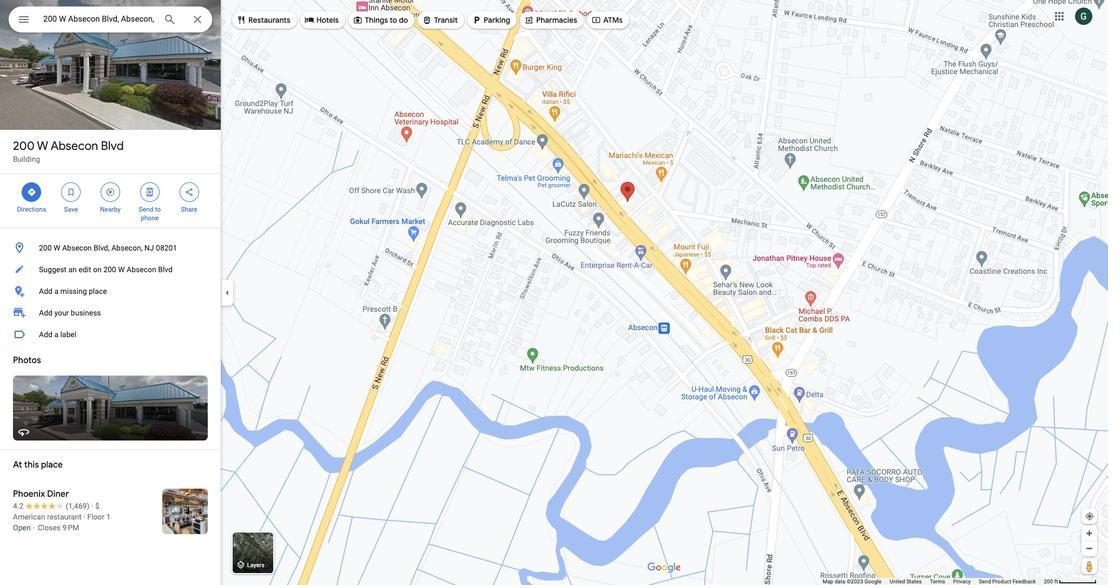 Task type: locate. For each thing, give the bounding box(es) containing it.
add down suggest
[[39, 287, 52, 296]]

None field
[[43, 12, 155, 25]]

0 horizontal spatial ·
[[83, 513, 85, 521]]

transit
[[434, 15, 458, 25]]

w down absecon,
[[118, 265, 125, 274]]


[[305, 14, 314, 26]]

footer
[[823, 578, 1044, 585]]

2 horizontal spatial w
[[118, 265, 125, 274]]

 transit
[[422, 14, 458, 26]]

blvd down 08201
[[158, 265, 173, 274]]

map data ©2023 google
[[823, 579, 882, 585]]

to inside  things to do
[[390, 15, 397, 25]]

1 horizontal spatial place
[[89, 287, 107, 296]]

200 for 200 ft
[[1044, 579, 1054, 585]]

0 vertical spatial w
[[37, 139, 48, 154]]

phoenix
[[13, 489, 45, 500]]

1 horizontal spatial blvd
[[158, 265, 173, 274]]

building
[[13, 155, 40, 163]]

1 vertical spatial add
[[39, 309, 52, 317]]

actions for 200 w absecon blvd region
[[0, 174, 221, 228]]

a inside button
[[54, 287, 58, 296]]

1 vertical spatial to
[[155, 206, 161, 213]]

restaurant
[[47, 513, 82, 521]]

· left price: inexpensive image
[[91, 502, 93, 510]]

show street view coverage image
[[1082, 558, 1098, 574]]

add left label
[[39, 330, 52, 339]]

0 horizontal spatial blvd
[[101, 139, 124, 154]]

send left product
[[979, 579, 991, 585]]

absecon for blvd,
[[62, 244, 92, 252]]

200 right on
[[103, 265, 116, 274]]

4.2 stars 1,469 reviews image
[[13, 501, 89, 512]]

1 vertical spatial send
[[979, 579, 991, 585]]

0 vertical spatial a
[[54, 287, 58, 296]]

place
[[89, 287, 107, 296], [41, 460, 63, 470]]

send for send product feedback
[[979, 579, 991, 585]]

blvd
[[101, 139, 124, 154], [158, 265, 173, 274]]

closes
[[38, 523, 61, 532]]

w up building
[[37, 139, 48, 154]]

collapse side panel image
[[221, 287, 233, 299]]

0 vertical spatial blvd
[[101, 139, 124, 154]]

0 vertical spatial absecon
[[51, 139, 98, 154]]

200 ft
[[1044, 579, 1059, 585]]

0 horizontal spatial to
[[155, 206, 161, 213]]

add your business link
[[0, 302, 221, 324]]

0 horizontal spatial place
[[41, 460, 63, 470]]

place down on
[[89, 287, 107, 296]]


[[184, 186, 194, 198]]

your
[[54, 309, 69, 317]]

9 pm
[[63, 523, 79, 532]]

1 vertical spatial place
[[41, 460, 63, 470]]

blvd inside 200 w absecon blvd building
[[101, 139, 124, 154]]

· left floor
[[83, 513, 85, 521]]

send up the phone
[[139, 206, 153, 213]]

add a missing place
[[39, 287, 107, 296]]

200 for 200 w absecon blvd building
[[13, 139, 35, 154]]

(1,469)
[[66, 502, 89, 510]]

add
[[39, 287, 52, 296], [39, 309, 52, 317], [39, 330, 52, 339]]

1 vertical spatial w
[[54, 244, 60, 252]]

add inside button
[[39, 330, 52, 339]]

1 add from the top
[[39, 287, 52, 296]]

send inside send to phone
[[139, 206, 153, 213]]

0 vertical spatial place
[[89, 287, 107, 296]]

a
[[54, 287, 58, 296], [54, 330, 58, 339]]

phoenix diner
[[13, 489, 69, 500]]

this
[[24, 460, 39, 470]]

absecon up an
[[62, 244, 92, 252]]

united
[[890, 579, 906, 585]]

floor
[[87, 513, 105, 521]]


[[472, 14, 482, 26]]

 atms
[[592, 14, 623, 26]]

suggest
[[39, 265, 67, 274]]

restaurants
[[248, 15, 291, 25]]

1 vertical spatial absecon
[[62, 244, 92, 252]]

2 add from the top
[[39, 309, 52, 317]]

0 horizontal spatial send
[[139, 206, 153, 213]]

to
[[390, 15, 397, 25], [155, 206, 161, 213]]


[[27, 186, 36, 198]]

0 vertical spatial add
[[39, 287, 52, 296]]

1 vertical spatial a
[[54, 330, 58, 339]]

1 vertical spatial blvd
[[158, 265, 173, 274]]

edit
[[79, 265, 91, 274]]

terms
[[930, 579, 946, 585]]

add inside button
[[39, 287, 52, 296]]

0 vertical spatial send
[[139, 206, 153, 213]]

a left label
[[54, 330, 58, 339]]

3 add from the top
[[39, 330, 52, 339]]

privacy button
[[954, 578, 971, 585]]

united states button
[[890, 578, 922, 585]]

200 up building
[[13, 139, 35, 154]]

send
[[139, 206, 153, 213], [979, 579, 991, 585]]

200 w absecon blvd, absecon, nj 08201 button
[[0, 237, 221, 259]]

suggest an edit on 200 w absecon blvd
[[39, 265, 173, 274]]

a left missing
[[54, 287, 58, 296]]

add for add a label
[[39, 330, 52, 339]]

·
[[91, 502, 93, 510], [83, 513, 85, 521]]

1 horizontal spatial w
[[54, 244, 60, 252]]

2 vertical spatial w
[[118, 265, 125, 274]]

 search field
[[9, 6, 212, 35]]

zoom out image
[[1086, 545, 1094, 553]]

footer containing map data ©2023 google
[[823, 578, 1044, 585]]

2 vertical spatial add
[[39, 330, 52, 339]]

200
[[13, 139, 35, 154], [39, 244, 52, 252], [103, 265, 116, 274], [1044, 579, 1054, 585]]


[[592, 14, 601, 26]]

absecon
[[51, 139, 98, 154], [62, 244, 92, 252], [127, 265, 156, 274]]

united states
[[890, 579, 922, 585]]

1 a from the top
[[54, 287, 58, 296]]

american
[[13, 513, 45, 521]]

phone
[[141, 214, 159, 222]]

show your location image
[[1085, 512, 1095, 521]]

place right this
[[41, 460, 63, 470]]

add left "your"
[[39, 309, 52, 317]]

to up the phone
[[155, 206, 161, 213]]

ft
[[1055, 579, 1059, 585]]

directions
[[17, 206, 46, 213]]

send product feedback
[[979, 579, 1036, 585]]

product
[[993, 579, 1012, 585]]

 parking
[[472, 14, 510, 26]]

 pharmacies
[[525, 14, 578, 26]]

absecon for blvd
[[51, 139, 98, 154]]

place inside button
[[89, 287, 107, 296]]

1 horizontal spatial send
[[979, 579, 991, 585]]

200 inside 200 w absecon blvd building
[[13, 139, 35, 154]]

1 vertical spatial ·
[[83, 513, 85, 521]]

blvd up 
[[101, 139, 124, 154]]

2 a from the top
[[54, 330, 58, 339]]

add for add a missing place
[[39, 287, 52, 296]]

nearby
[[100, 206, 121, 213]]

$
[[95, 502, 99, 510]]

0 horizontal spatial w
[[37, 139, 48, 154]]

a inside button
[[54, 330, 58, 339]]

feedback
[[1013, 579, 1036, 585]]

1 horizontal spatial ·
[[91, 502, 93, 510]]

data
[[835, 579, 846, 585]]

to left do
[[390, 15, 397, 25]]

absecon down nj
[[127, 265, 156, 274]]

0 vertical spatial to
[[390, 15, 397, 25]]

1 horizontal spatial to
[[390, 15, 397, 25]]

w up suggest
[[54, 244, 60, 252]]

google account: greg robinson  
(robinsongreg175@gmail.com) image
[[1076, 7, 1093, 25]]

absecon up 
[[51, 139, 98, 154]]

200 up suggest
[[39, 244, 52, 252]]

w inside 200 w absecon blvd building
[[37, 139, 48, 154]]

absecon,
[[111, 244, 143, 252]]

200 left ft in the bottom of the page
[[1044, 579, 1054, 585]]

label
[[60, 330, 76, 339]]

suggest an edit on 200 w absecon blvd button
[[0, 259, 221, 280]]

 hotels
[[305, 14, 339, 26]]

none field inside 200 w absecon blvd, absecon, nj 08201 field
[[43, 12, 155, 25]]

absecon inside 200 w absecon blvd building
[[51, 139, 98, 154]]

send inside send product feedback button
[[979, 579, 991, 585]]


[[525, 14, 534, 26]]



Task type: vqa. For each thing, say whether or not it's contained in the screenshot.
5.0
no



Task type: describe. For each thing, give the bounding box(es) containing it.
blvd,
[[94, 244, 110, 252]]

missing
[[60, 287, 87, 296]]

200 w absecon blvd main content
[[0, 0, 221, 585]]

· inside american restaurant · floor 1 open ⋅ closes 9 pm
[[83, 513, 85, 521]]

· $
[[91, 502, 99, 510]]

⋅
[[33, 523, 36, 532]]

nj
[[144, 244, 154, 252]]

share
[[181, 206, 198, 213]]

1
[[106, 513, 111, 521]]

add a label button
[[0, 324, 221, 345]]

price: inexpensive image
[[95, 502, 99, 510]]

hotels
[[317, 15, 339, 25]]

w for blvd,
[[54, 244, 60, 252]]

200 w absecon blvd building
[[13, 139, 124, 163]]

save
[[64, 206, 78, 213]]

add a missing place button
[[0, 280, 221, 302]]

google maps element
[[0, 0, 1109, 585]]

photos
[[13, 355, 41, 366]]


[[353, 14, 363, 26]]

add for add your business
[[39, 309, 52, 317]]


[[237, 14, 246, 26]]

google
[[865, 579, 882, 585]]

zoom in image
[[1086, 529, 1094, 538]]

business
[[71, 309, 101, 317]]


[[17, 12, 30, 27]]

do
[[399, 15, 408, 25]]

08201
[[156, 244, 177, 252]]

add your business
[[39, 309, 101, 317]]


[[106, 186, 115, 198]]

pharmacies
[[536, 15, 578, 25]]

w for blvd
[[37, 139, 48, 154]]

200 for 200 w absecon blvd, absecon, nj 08201
[[39, 244, 52, 252]]

 restaurants
[[237, 14, 291, 26]]

blvd inside suggest an edit on 200 w absecon blvd button
[[158, 265, 173, 274]]

american restaurant · floor 1 open ⋅ closes 9 pm
[[13, 513, 111, 532]]

add a label
[[39, 330, 76, 339]]

parking
[[484, 15, 510, 25]]

an
[[68, 265, 77, 274]]

footer inside google maps element
[[823, 578, 1044, 585]]

layers
[[247, 562, 265, 569]]

0 vertical spatial ·
[[91, 502, 93, 510]]

terms button
[[930, 578, 946, 585]]

send product feedback button
[[979, 578, 1036, 585]]

a for missing
[[54, 287, 58, 296]]

2 vertical spatial absecon
[[127, 265, 156, 274]]

map
[[823, 579, 834, 585]]

4.2
[[13, 502, 24, 510]]

on
[[93, 265, 102, 274]]

at this place
[[13, 460, 63, 470]]

 button
[[9, 6, 39, 35]]

200 W Absecon Blvd, Absecon, NJ 08201 field
[[9, 6, 212, 32]]

 things to do
[[353, 14, 408, 26]]

states
[[907, 579, 922, 585]]

a for label
[[54, 330, 58, 339]]

send to phone
[[139, 206, 161, 222]]


[[145, 186, 155, 198]]

things
[[365, 15, 388, 25]]


[[66, 186, 76, 198]]

to inside send to phone
[[155, 206, 161, 213]]

©2023
[[847, 579, 864, 585]]

privacy
[[954, 579, 971, 585]]

open
[[13, 523, 31, 532]]


[[422, 14, 432, 26]]

200 ft button
[[1044, 579, 1097, 585]]

atms
[[604, 15, 623, 25]]

200 w absecon blvd, absecon, nj 08201
[[39, 244, 177, 252]]

send for send to phone
[[139, 206, 153, 213]]

diner
[[47, 489, 69, 500]]

at
[[13, 460, 22, 470]]



